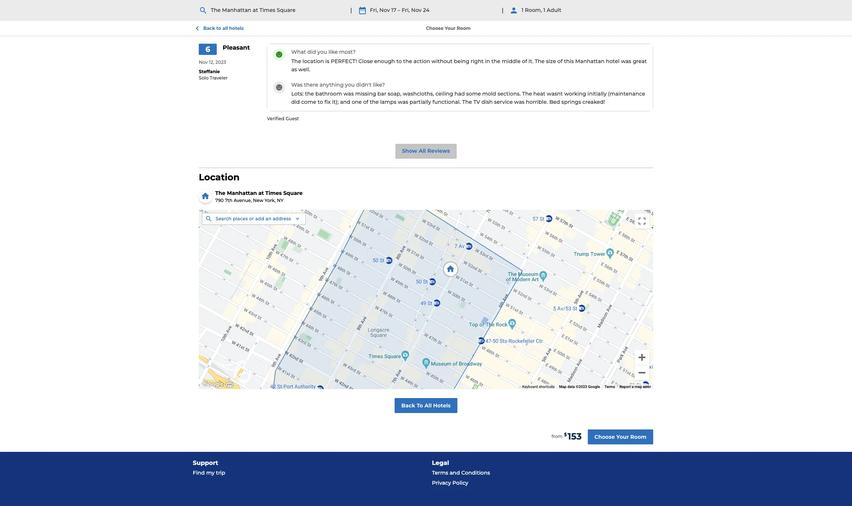 Task type: describe. For each thing, give the bounding box(es) containing it.
–
[[398, 7, 401, 14]]

manhattan inside 'what did you like most? the location is perfect! close enough to the action without being right in the middle of it. the size of this manhattan hotel was great as well.'
[[576, 58, 605, 65]]

a
[[632, 385, 634, 389]]

what did you like most? the location is perfect! close enough to the action without being right in the middle of it. the size of this manhattan hotel was great as well.
[[292, 49, 647, 73]]

was down stay.
[[381, 5, 392, 12]]

adult
[[547, 7, 562, 14]]

and inside legal terms and conditions privacy policy
[[450, 470, 460, 477]]

1 vertical spatial all
[[425, 403, 432, 410]]

mold
[[483, 91, 497, 97]]

find my trip link
[[193, 469, 420, 479]]

the right do
[[494, 0, 503, 3]]

terms link
[[605, 385, 616, 389]]

the up happen.
[[567, 0, 576, 3]]

from $ 153
[[552, 432, 582, 442]]

map
[[560, 385, 567, 389]]

12,
[[209, 60, 214, 65]]

as
[[292, 66, 297, 73]]

add
[[255, 216, 264, 222]]

tv
[[474, 99, 481, 106]]

1 horizontal spatial nov
[[380, 7, 390, 14]]

©2023
[[576, 385, 588, 389]]

6
[[206, 45, 210, 54]]

the up seemed
[[437, 0, 446, 3]]

report a map error
[[620, 385, 652, 389]]

the down floor.
[[463, 5, 472, 12]]

$ inside from $ 153
[[565, 433, 567, 438]]

0 horizontal spatial your
[[445, 25, 456, 31]]

reviews button
[[386, 0, 426, 20]]

action
[[414, 58, 431, 65]]

map region
[[181, 130, 853, 507]]

hotels
[[434, 403, 451, 410]]

enough
[[375, 58, 395, 65]]

one
[[352, 99, 362, 106]]

or
[[249, 216, 254, 222]]

springs
[[562, 99, 582, 106]]

error
[[644, 385, 652, 389]]

heat
[[534, 91, 546, 97]]

steffanie
[[199, 69, 220, 74]]

new
[[253, 198, 264, 204]]

math.
[[505, 0, 520, 3]]

happen.
[[556, 5, 578, 12]]

bathroom inside elevator did not work during my stay.  my room was on the 14th floor. you do the math.    also, the walls in the room and in the hallways were dirty/stained. the bathroom was disgusting.    it seemed like the type of hotel where bad things happen.
[[353, 5, 380, 12]]

anything
[[320, 81, 344, 88]]

conditions
[[462, 470, 490, 477]]

keyboard shortcuts
[[523, 385, 555, 389]]

avenue,
[[234, 198, 252, 204]]

overview & photos button
[[199, 0, 267, 20]]

2023
[[216, 60, 226, 65]]

show all reviews button
[[396, 144, 457, 159]]

keyboard shortcuts button
[[523, 385, 555, 390]]

overview & photos
[[208, 7, 258, 13]]

and inside was there anything you didn't like? lots: the bathroom was missing bar soap, washcloths, ceiling had some mold sections. the heat wasnt working initially (maintenance did come to fix it); and one of the lamps was partially functional. the tv dish service was horrible. bed springs creaked!
[[340, 99, 351, 106]]

show all reviews
[[402, 148, 450, 155]]

size
[[547, 58, 557, 65]]

times for the manhattan at times square
[[260, 7, 276, 14]]

the right it.
[[535, 58, 545, 65]]

privacy
[[432, 480, 452, 487]]

square for the manhattan at times square
[[277, 7, 296, 14]]

floor.
[[460, 0, 473, 3]]

all inside button
[[419, 148, 426, 155]]

the left heat
[[523, 91, 532, 97]]

room,
[[525, 7, 542, 14]]

the up back to all hotels button
[[211, 7, 221, 14]]

the up 'come'
[[305, 91, 314, 97]]

great
[[633, 58, 647, 65]]

report
[[620, 385, 631, 389]]

the down bar
[[370, 99, 379, 106]]

location
[[199, 172, 240, 183]]

didn't
[[356, 81, 372, 88]]

working
[[565, 91, 587, 97]]

find
[[193, 470, 205, 477]]

about
[[360, 7, 377, 13]]

hotels
[[229, 25, 244, 31]]

come
[[302, 99, 317, 106]]

search places or add an address
[[216, 216, 291, 222]]

lamps
[[380, 99, 397, 106]]

1 fri, from the left
[[370, 7, 378, 14]]

choose your room inside button
[[595, 434, 647, 441]]

$ 172
[[556, 7, 565, 13]]

elevator did not work during my stay.  my room was on the 14th floor. you do the math.    also, the walls in the room and in the hallways were dirty/stained. the bathroom was disgusting.    it seemed like the type of hotel where bad things happen.
[[292, 0, 644, 12]]

24
[[423, 7, 430, 14]]

was down soap,
[[398, 99, 409, 106]]

pleasant
[[223, 44, 250, 51]]

of inside elevator did not work during my stay.  my room was on the 14th floor. you do the math.    also, the walls in the room and in the hallways were dirty/stained. the bathroom was disgusting.    it seemed like the type of hotel where bad things happen.
[[486, 5, 491, 12]]

legal
[[432, 460, 449, 467]]

was up one
[[344, 91, 354, 97]]

map
[[635, 385, 643, 389]]

right
[[471, 58, 484, 65]]

was inside 'what did you like most? the location is perfect! close enough to the action without being right in the middle of it. the size of this manhattan hotel was great as well.'
[[622, 58, 632, 65]]

at for the manhattan at times square
[[253, 7, 258, 14]]

0 horizontal spatial nov
[[199, 60, 208, 65]]

to inside button
[[217, 25, 221, 31]]

during
[[350, 0, 368, 3]]

1 room from the left
[[401, 0, 416, 3]]

photos
[[240, 7, 258, 13]]

rooms
[[277, 7, 296, 13]]

on
[[429, 0, 436, 3]]

google
[[589, 385, 601, 389]]

2 horizontal spatial in
[[605, 0, 610, 3]]

shortcuts
[[539, 385, 555, 389]]

to inside 'what did you like most? the location is perfect! close enough to the action without being right in the middle of it. the size of this manhattan hotel was great as well.'
[[397, 58, 402, 65]]

the inside elevator did not work during my stay.  my room was on the 14th floor. you do the math.    also, the walls in the room and in the hallways were dirty/stained. the bathroom was disgusting.    it seemed like the type of hotel where bad things happen.
[[342, 5, 352, 12]]

terms inside legal terms and conditions privacy policy
[[432, 470, 449, 477]]

1 1 from the left
[[522, 7, 524, 14]]

0 vertical spatial room
[[457, 25, 471, 31]]

legal terms and conditions privacy policy
[[432, 460, 490, 487]]

room inside the choose your room button
[[631, 434, 647, 441]]

the up 1 room, 1 adult at the right of page
[[535, 0, 544, 3]]

of inside was there anything you didn't like? lots: the bathroom was missing bar soap, washcloths, ceiling had some mold sections. the heat wasnt working initially (maintenance did come to fix it); and one of the lamps was partially functional. the tv dish service was horrible. bed springs creaked!
[[364, 99, 369, 106]]

the inside the manhattan at times square 790 7th avenue, new york, ny
[[215, 190, 226, 197]]

do
[[486, 0, 493, 3]]

keyboard
[[523, 385, 538, 389]]

my
[[392, 0, 400, 3]]

manhattan for the manhattan at times square 790 7th avenue, new york, ny
[[227, 190, 257, 197]]

were
[[292, 5, 305, 12]]

map data ©2023 google
[[560, 385, 601, 389]]

was
[[292, 81, 303, 88]]



Task type: vqa. For each thing, say whether or not it's contained in the screenshot.
"USD"
no



Task type: locate. For each thing, give the bounding box(es) containing it.
was up it
[[417, 0, 427, 3]]

1 horizontal spatial terms
[[605, 385, 616, 389]]

2 vertical spatial to
[[318, 99, 323, 106]]

the left tv
[[463, 99, 472, 106]]

0 horizontal spatial in
[[485, 58, 490, 65]]

and right it);
[[340, 99, 351, 106]]

1 horizontal spatial at
[[259, 190, 264, 197]]

0 horizontal spatial room
[[401, 0, 416, 3]]

google image
[[201, 380, 226, 390]]

room
[[401, 0, 416, 3], [577, 0, 592, 3]]

did up location
[[308, 49, 316, 55]]

0 horizontal spatial choose your room
[[426, 25, 471, 31]]

of down do
[[486, 5, 491, 12]]

nov left 12, on the left
[[199, 60, 208, 65]]

the left action
[[404, 58, 412, 65]]

2 room from the left
[[577, 0, 592, 3]]

perfect!
[[331, 58, 357, 65]]

1 horizontal spatial in
[[561, 0, 566, 3]]

1 horizontal spatial bathroom
[[353, 5, 380, 12]]

0 vertical spatial times
[[260, 7, 276, 14]]

in left hallways
[[605, 0, 610, 3]]

2 horizontal spatial nov
[[412, 7, 422, 14]]

all
[[223, 25, 228, 31]]

choose your room button
[[588, 430, 654, 445]]

fri, left 17
[[370, 7, 378, 14]]

and inside elevator did not work during my stay.  my room was on the 14th floor. you do the math.    also, the walls in the room and in the hallways were dirty/stained. the bathroom was disgusting.    it seemed like the type of hotel where bad things happen.
[[593, 0, 603, 3]]

0 vertical spatial my
[[369, 0, 377, 3]]

the left hallways
[[611, 0, 620, 3]]

your inside the choose your room button
[[617, 434, 629, 441]]

did up the dirty/stained.
[[315, 0, 323, 3]]

did for you
[[308, 49, 316, 55]]

like up is
[[329, 49, 338, 55]]

had
[[455, 91, 465, 97]]

the up the 790
[[215, 190, 226, 197]]

the left middle
[[492, 58, 501, 65]]

1 horizontal spatial like
[[452, 5, 461, 12]]

0 vertical spatial square
[[277, 7, 296, 14]]

choose inside button
[[595, 434, 615, 441]]

the up as
[[292, 58, 301, 65]]

policy
[[453, 480, 469, 487]]

back to all hotels link
[[395, 399, 458, 414]]

wasnt
[[547, 91, 563, 97]]

2 vertical spatial manhattan
[[227, 190, 257, 197]]

0 horizontal spatial like
[[329, 49, 338, 55]]

1 horizontal spatial room
[[577, 0, 592, 3]]

choose
[[426, 25, 444, 31], [595, 434, 615, 441]]

soap,
[[388, 91, 402, 97]]

1 vertical spatial at
[[259, 190, 264, 197]]

in right right
[[485, 58, 490, 65]]

bathroom down the during
[[353, 5, 380, 12]]

0 horizontal spatial terms
[[432, 470, 449, 477]]

you left didn't
[[345, 81, 355, 88]]

times up york,
[[266, 190, 282, 197]]

0 horizontal spatial 1
[[522, 7, 524, 14]]

terms left report
[[605, 385, 616, 389]]

ceiling
[[436, 91, 454, 97]]

1 vertical spatial square
[[284, 190, 303, 197]]

0 horizontal spatial reviews
[[395, 7, 417, 13]]

0 horizontal spatial my
[[206, 470, 215, 477]]

of left this
[[558, 58, 563, 65]]

1 horizontal spatial hotel
[[606, 58, 620, 65]]

to left fix
[[318, 99, 323, 106]]

things
[[538, 5, 555, 12]]

1 vertical spatial terms
[[432, 470, 449, 477]]

14th
[[447, 0, 459, 3]]

1 horizontal spatial you
[[345, 81, 355, 88]]

most?
[[339, 49, 356, 55]]

bad
[[526, 5, 536, 12]]

address
[[273, 216, 291, 222]]

my inside support find my trip
[[206, 470, 215, 477]]

0 vertical spatial you
[[318, 49, 327, 55]]

tab list
[[199, 0, 457, 20]]

1 vertical spatial $
[[565, 433, 567, 438]]

square up ny
[[284, 190, 303, 197]]

did inside was there anything you didn't like? lots: the bathroom was missing bar soap, washcloths, ceiling had some mold sections. the heat wasnt working initially (maintenance did come to fix it); and one of the lamps was partially functional. the tv dish service was horrible. bed springs creaked!
[[292, 99, 300, 106]]

dirty/stained.
[[306, 5, 341, 12]]

0 vertical spatial reviews
[[395, 7, 417, 13]]

hotel inside elevator did not work during my stay.  my room was on the 14th floor. you do the math.    also, the walls in the room and in the hallways were dirty/stained. the bathroom was disgusting.    it seemed like the type of hotel where bad things happen.
[[493, 5, 506, 12]]

to right enough
[[397, 58, 402, 65]]

0 horizontal spatial fri,
[[370, 7, 378, 14]]

of left it.
[[522, 58, 528, 65]]

1 vertical spatial bathroom
[[316, 91, 342, 97]]

Search places or add an address checkbox
[[202, 213, 309, 228], [202, 213, 306, 225]]

fri, right –
[[402, 7, 410, 14]]

1 vertical spatial you
[[345, 81, 355, 88]]

2 horizontal spatial and
[[593, 0, 603, 3]]

hotel left great
[[606, 58, 620, 65]]

location
[[303, 58, 324, 65]]

manhattan for the manhattan at times square
[[222, 7, 252, 14]]

0 vertical spatial did
[[315, 0, 323, 3]]

and up policy on the bottom right of the page
[[450, 470, 460, 477]]

all right to
[[425, 403, 432, 410]]

0 horizontal spatial back
[[203, 25, 215, 31]]

my
[[369, 0, 377, 3], [206, 470, 215, 477]]

| for fri, nov 17 – fri, nov 24
[[351, 7, 352, 14]]

1 vertical spatial choose your room
[[595, 434, 647, 441]]

0 vertical spatial manhattan
[[222, 7, 252, 14]]

790
[[215, 198, 224, 204]]

0 vertical spatial $
[[556, 8, 558, 12]]

solo
[[199, 75, 209, 81]]

0 vertical spatial like
[[452, 5, 461, 12]]

you
[[475, 0, 485, 3]]

1 vertical spatial my
[[206, 470, 215, 477]]

1 vertical spatial room
[[631, 434, 647, 441]]

did inside elevator did not work during my stay.  my room was on the 14th floor. you do the math.    also, the walls in the room and in the hallways were dirty/stained. the bathroom was disgusting.    it seemed like the type of hotel where bad things happen.
[[315, 0, 323, 3]]

1 vertical spatial times
[[266, 190, 282, 197]]

1 vertical spatial reviews
[[428, 148, 450, 155]]

terms and conditions link
[[432, 469, 660, 479]]

at for the manhattan at times square 790 7th avenue, new york, ny
[[259, 190, 264, 197]]

did for not
[[315, 0, 323, 3]]

nov down stay.
[[380, 7, 390, 14]]

data
[[568, 385, 575, 389]]

0 vertical spatial your
[[445, 25, 456, 31]]

walls
[[546, 0, 559, 3]]

back inside button
[[203, 25, 215, 31]]

1 horizontal spatial my
[[369, 0, 377, 3]]

0 horizontal spatial $
[[556, 8, 558, 12]]

not
[[325, 0, 334, 3]]

17
[[392, 7, 397, 14]]

room up disgusting. at the left top of page
[[401, 0, 416, 3]]

bathroom inside was there anything you didn't like? lots: the bathroom was missing bar soap, washcloths, ceiling had some mold sections. the heat wasnt working initially (maintenance did come to fix it); and one of the lamps was partially functional. the tv dish service was horrible. bed springs creaked!
[[316, 91, 342, 97]]

0 vertical spatial terms
[[605, 385, 616, 389]]

153
[[568, 432, 582, 442]]

1 horizontal spatial room
[[631, 434, 647, 441]]

&
[[235, 7, 238, 13]]

1 vertical spatial and
[[340, 99, 351, 106]]

functional.
[[433, 99, 461, 106]]

2 fri, from the left
[[402, 7, 410, 14]]

2 horizontal spatial to
[[397, 58, 402, 65]]

0 vertical spatial and
[[593, 0, 603, 3]]

square
[[277, 7, 296, 14], [284, 190, 303, 197]]

square for the manhattan at times square 790 7th avenue, new york, ny
[[284, 190, 303, 197]]

was down sections.
[[515, 99, 525, 106]]

0 vertical spatial back
[[203, 25, 215, 31]]

it);
[[332, 99, 339, 106]]

1 vertical spatial hotel
[[606, 58, 620, 65]]

you inside 'what did you like most? the location is perfect! close enough to the action without being right in the middle of it. the size of this manhattan hotel was great as well.'
[[318, 49, 327, 55]]

0 horizontal spatial you
[[318, 49, 327, 55]]

0 vertical spatial bathroom
[[353, 5, 380, 12]]

seemed
[[429, 5, 451, 12]]

$ right from on the bottom right of page
[[565, 433, 567, 438]]

dish
[[482, 99, 493, 106]]

back left all
[[203, 25, 215, 31]]

hotel inside 'what did you like most? the location is perfect! close enough to the action without being right in the middle of it. the size of this manhattan hotel was great as well.'
[[606, 58, 620, 65]]

0 vertical spatial choose
[[426, 25, 444, 31]]

1 horizontal spatial |
[[502, 7, 504, 14]]

bar
[[378, 91, 387, 97]]

choose down 24
[[426, 25, 444, 31]]

middle
[[502, 58, 521, 65]]

1 horizontal spatial reviews
[[428, 148, 450, 155]]

all
[[419, 148, 426, 155], [425, 403, 432, 410]]

back to all hotels
[[402, 403, 451, 410]]

room up happen.
[[577, 0, 592, 3]]

2 vertical spatial and
[[450, 470, 460, 477]]

1 room, 1 adult
[[522, 7, 562, 14]]

1 | from the left
[[351, 7, 352, 14]]

1 vertical spatial did
[[308, 49, 316, 55]]

manhattan
[[222, 7, 252, 14], [576, 58, 605, 65], [227, 190, 257, 197]]

1 vertical spatial choose
[[595, 434, 615, 441]]

1 horizontal spatial to
[[318, 99, 323, 106]]

1 horizontal spatial $
[[565, 433, 567, 438]]

some
[[467, 91, 481, 97]]

and left hallways
[[593, 0, 603, 3]]

search
[[216, 216, 232, 222]]

1 horizontal spatial your
[[617, 434, 629, 441]]

there
[[304, 81, 319, 88]]

my up about
[[369, 0, 377, 3]]

1 vertical spatial your
[[617, 434, 629, 441]]

of down 'missing'
[[364, 99, 369, 106]]

back for back to all hotels
[[203, 25, 215, 31]]

to left all
[[217, 25, 221, 31]]

privacy policy link
[[432, 479, 660, 489]]

did inside 'what did you like most? the location is perfect! close enough to the action without being right in the middle of it. the size of this manhattan hotel was great as well.'
[[308, 49, 316, 55]]

1 left adult
[[544, 7, 546, 14]]

square inside the manhattan at times square 790 7th avenue, new york, ny
[[284, 190, 303, 197]]

creaked!
[[583, 99, 606, 106]]

times for the manhattan at times square 790 7th avenue, new york, ny
[[266, 190, 282, 197]]

trip
[[216, 470, 225, 477]]

to inside was there anything you didn't like? lots: the bathroom was missing bar soap, washcloths, ceiling had some mold sections. the heat wasnt working initially (maintenance did come to fix it); and one of the lamps was partially functional. the tv dish service was horrible. bed springs creaked!
[[318, 99, 323, 106]]

1
[[522, 7, 524, 14], [544, 7, 546, 14]]

$
[[556, 8, 558, 12], [565, 433, 567, 438]]

0 vertical spatial to
[[217, 25, 221, 31]]

$ inside the $ 172
[[556, 8, 558, 12]]

verified
[[267, 116, 285, 122]]

1 horizontal spatial and
[[450, 470, 460, 477]]

1 horizontal spatial choose your room
[[595, 434, 647, 441]]

in up happen.
[[561, 0, 566, 3]]

1 vertical spatial to
[[397, 58, 402, 65]]

0 vertical spatial at
[[253, 7, 258, 14]]

back to all hotels button
[[193, 24, 244, 33]]

you up is
[[318, 49, 327, 55]]

well.
[[299, 66, 311, 73]]

2 | from the left
[[502, 7, 504, 14]]

choose right 153
[[595, 434, 615, 441]]

nov 12, 2023
[[199, 60, 226, 65]]

0 vertical spatial hotel
[[493, 5, 506, 12]]

1 vertical spatial back
[[402, 403, 416, 410]]

nov
[[380, 7, 390, 14], [412, 7, 422, 14], [199, 60, 208, 65]]

like inside elevator did not work during my stay.  my room was on the 14th floor. you do the math.    also, the walls in the room and in the hallways were dirty/stained. the bathroom was disgusting.    it seemed like the type of hotel where bad things happen.
[[452, 5, 461, 12]]

all right show
[[419, 148, 426, 155]]

at up the 'new' at the left top
[[259, 190, 264, 197]]

support
[[193, 460, 218, 467]]

horrible.
[[526, 99, 548, 106]]

0 horizontal spatial room
[[457, 25, 471, 31]]

verified guest
[[267, 116, 299, 122]]

| down the during
[[351, 7, 352, 14]]

room
[[457, 25, 471, 31], [631, 434, 647, 441]]

my inside elevator did not work during my stay.  my room was on the 14th floor. you do the math.    also, the walls in the room and in the hallways were dirty/stained. the bathroom was disgusting.    it seemed like the type of hotel where bad things happen.
[[369, 0, 377, 3]]

terms down 'legal'
[[432, 470, 449, 477]]

manhattan inside the manhattan at times square 790 7th avenue, new york, ny
[[227, 190, 257, 197]]

2 1 from the left
[[544, 7, 546, 14]]

the manhattan at times square
[[211, 7, 296, 14]]

1 horizontal spatial 1
[[544, 7, 546, 14]]

nov left it
[[412, 7, 422, 14]]

initially
[[588, 91, 607, 97]]

was left great
[[622, 58, 632, 65]]

1 vertical spatial manhattan
[[576, 58, 605, 65]]

disgusting.
[[393, 5, 423, 12]]

ny
[[277, 198, 284, 204]]

missing
[[356, 91, 376, 97]]

0 horizontal spatial choose
[[426, 25, 444, 31]]

hotel down do
[[493, 5, 506, 12]]

1 horizontal spatial fri,
[[402, 7, 410, 14]]

tab list containing overview & photos
[[199, 0, 457, 20]]

back left to
[[402, 403, 416, 410]]

0 horizontal spatial to
[[217, 25, 221, 31]]

at right &
[[253, 7, 258, 14]]

my left trip
[[206, 470, 215, 477]]

1 horizontal spatial choose
[[595, 434, 615, 441]]

service
[[495, 99, 513, 106]]

$ left 172
[[556, 8, 558, 12]]

bathroom up fix
[[316, 91, 342, 97]]

times right photos
[[260, 7, 276, 14]]

1 vertical spatial like
[[329, 49, 338, 55]]

0 horizontal spatial hotel
[[493, 5, 506, 12]]

reviews inside button
[[395, 7, 417, 13]]

to
[[417, 403, 423, 410]]

bed
[[550, 99, 561, 106]]

0 vertical spatial choose your room
[[426, 25, 471, 31]]

7th
[[225, 198, 233, 204]]

0 horizontal spatial and
[[340, 99, 351, 106]]

0 horizontal spatial at
[[253, 7, 258, 14]]

square down elevator
[[277, 7, 296, 14]]

an
[[266, 216, 272, 222]]

in inside 'what did you like most? the location is perfect! close enough to the action without being right in the middle of it. the size of this manhattan hotel was great as well.'
[[485, 58, 490, 65]]

like inside 'what did you like most? the location is perfect! close enough to the action without being right in the middle of it. the size of this manhattan hotel was great as well.'
[[329, 49, 338, 55]]

2 vertical spatial did
[[292, 99, 300, 106]]

| for 1 room, 1 adult
[[502, 7, 504, 14]]

you
[[318, 49, 327, 55], [345, 81, 355, 88]]

fri, nov 17 – fri, nov 24
[[370, 7, 430, 14]]

like down 14th at right top
[[452, 5, 461, 12]]

at inside the manhattan at times square 790 7th avenue, new york, ny
[[259, 190, 264, 197]]

without
[[432, 58, 453, 65]]

you inside was there anything you didn't like? lots: the bathroom was missing bar soap, washcloths, ceiling had some mold sections. the heat wasnt working initially (maintenance did come to fix it); and one of the lamps was partially functional. the tv dish service was horrible. bed springs creaked!
[[345, 81, 355, 88]]

0 horizontal spatial bathroom
[[316, 91, 342, 97]]

about button
[[351, 0, 386, 20]]

times inside the manhattan at times square 790 7th avenue, new york, ny
[[266, 190, 282, 197]]

1 horizontal spatial back
[[402, 403, 416, 410]]

the
[[437, 0, 446, 3], [494, 0, 503, 3], [535, 0, 544, 3], [567, 0, 576, 3], [611, 0, 620, 3], [463, 5, 472, 12], [404, 58, 412, 65], [492, 58, 501, 65], [305, 91, 314, 97], [370, 99, 379, 106]]

it.
[[529, 58, 534, 65]]

did down 'lots:'
[[292, 99, 300, 106]]

what
[[292, 49, 306, 55]]

back for back to all hotels
[[402, 403, 416, 410]]

bathroom
[[353, 5, 380, 12], [316, 91, 342, 97]]

0 horizontal spatial |
[[351, 7, 352, 14]]

1 left bad on the right of page
[[522, 7, 524, 14]]

0 vertical spatial all
[[419, 148, 426, 155]]

the down work
[[342, 5, 352, 12]]

reviews inside button
[[428, 148, 450, 155]]

| left where on the right top of the page
[[502, 7, 504, 14]]



